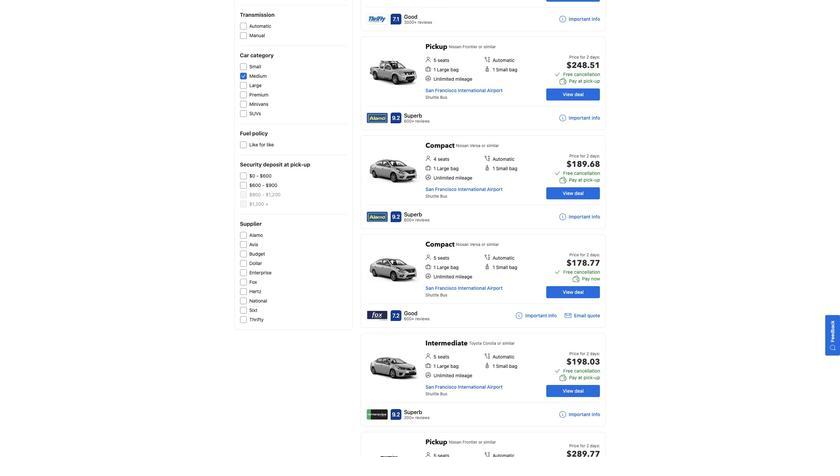 Task type: locate. For each thing, give the bounding box(es) containing it.
1
[[434, 67, 436, 73], [493, 67, 495, 73], [434, 166, 436, 172], [493, 166, 495, 172], [434, 265, 436, 271], [493, 265, 495, 271], [434, 364, 436, 370], [493, 364, 495, 370]]

cancellation down $198.03
[[575, 369, 601, 374]]

days:
[[591, 55, 601, 60], [591, 154, 601, 159], [591, 253, 601, 258], [591, 352, 601, 357], [591, 444, 601, 449]]

airport for $198.03
[[488, 385, 503, 390]]

2 for $198.03
[[587, 352, 589, 357]]

1 view deal from the top
[[563, 92, 584, 97]]

car category
[[240, 52, 274, 58]]

view down $198.03
[[563, 389, 574, 394]]

2 inside price for 2 days: $178.77
[[587, 253, 589, 258]]

dollar
[[250, 261, 262, 267]]

1 vertical spatial -
[[263, 183, 265, 188]]

good right the 7.1 element
[[404, 14, 418, 20]]

or inside intermediate toyota corolla or similar
[[498, 341, 502, 346]]

1 airport from the top
[[488, 88, 503, 93]]

1 9.2 element from the top
[[391, 113, 402, 124]]

2 days: from the top
[[591, 154, 601, 159]]

1 days: from the top
[[591, 55, 601, 60]]

view deal down the $189.68 at right top
[[563, 191, 584, 196]]

view deal button down pay now
[[547, 287, 601, 299]]

product card group containing $189.68
[[361, 136, 606, 229]]

free cancellation down $198.03
[[564, 369, 601, 374]]

2 price from the top
[[570, 154, 580, 159]]

1 san from the top
[[426, 88, 434, 93]]

1 vertical spatial pickup
[[426, 438, 448, 447]]

1 superb 600+ reviews from the top
[[404, 113, 430, 124]]

5
[[434, 57, 437, 63], [434, 255, 437, 261], [434, 354, 437, 360]]

1 vertical spatial customer rating 9.2 superb element
[[404, 211, 430, 219]]

info for $248.51
[[592, 115, 601, 121]]

1 superb from the top
[[404, 113, 423, 119]]

seats for $198.03
[[438, 354, 450, 360]]

0 vertical spatial pickup nissan frontier or similar
[[426, 42, 496, 51]]

view deal for $178.77
[[563, 290, 584, 295]]

$1,200 up +
[[266, 192, 281, 198]]

view deal button down $248.51
[[547, 89, 601, 101]]

4 deal from the top
[[575, 389, 584, 394]]

4 airport from the top
[[488, 385, 503, 390]]

3 seats from the top
[[438, 255, 450, 261]]

3 1 large bag from the top
[[434, 265, 459, 271]]

airport
[[488, 88, 503, 93], [488, 187, 503, 192], [488, 286, 503, 291], [488, 385, 503, 390]]

san francisco international airport shuttle bus for $178.77
[[426, 286, 503, 298]]

free for $198.03
[[564, 369, 573, 374]]

1 vertical spatial 5 seats
[[434, 255, 450, 261]]

alamo
[[250, 233, 263, 238]]

reviews for $189.68
[[416, 218, 430, 223]]

2 airport from the top
[[488, 187, 503, 192]]

- up $900 - $1,200
[[263, 183, 265, 188]]

important info
[[569, 16, 601, 22], [569, 115, 601, 121], [569, 214, 601, 220], [526, 313, 557, 319], [569, 412, 601, 418]]

view deal down $198.03
[[563, 389, 584, 394]]

international for $178.77
[[458, 286, 486, 291]]

bag
[[451, 67, 459, 73], [510, 67, 518, 73], [451, 166, 459, 172], [510, 166, 518, 172], [451, 265, 459, 271], [510, 265, 518, 271], [451, 364, 459, 370], [510, 364, 518, 370]]

1 view deal button from the top
[[547, 89, 601, 101]]

price inside price for 2 days: $178.77
[[570, 253, 580, 258]]

4 1 small bag from the top
[[493, 364, 518, 370]]

superb 300+ reviews
[[404, 410, 430, 421]]

0 vertical spatial good
[[404, 14, 418, 20]]

1 large bag for $248.51
[[434, 67, 459, 73]]

customer rating 9.2 superb element
[[404, 112, 430, 120], [404, 211, 430, 219], [404, 409, 430, 417]]

1 view from the top
[[563, 92, 574, 97]]

view up email quote button at the bottom right of page
[[563, 290, 574, 295]]

0 vertical spatial $900
[[266, 183, 278, 188]]

pay at pick-up
[[570, 78, 601, 84], [570, 177, 601, 183], [570, 375, 601, 381]]

2 vertical spatial customer rating 9.2 superb element
[[404, 409, 430, 417]]

1 vertical spatial compact nissan versa or similar
[[426, 240, 499, 249]]

3 free from the top
[[564, 270, 573, 275]]

1 cancellation from the top
[[575, 71, 601, 77]]

2 vertical spatial 9.2
[[392, 412, 400, 418]]

2 free from the top
[[564, 171, 573, 176]]

car
[[240, 52, 249, 58]]

pay down the $189.68 at right top
[[570, 177, 577, 183]]

free for $178.77
[[564, 270, 573, 275]]

supplied by rc - enterprise image
[[367, 410, 388, 420]]

5 product card group from the top
[[361, 334, 606, 427]]

for inside price for 2 days: $189.68
[[581, 154, 586, 159]]

price inside price for 2 days: $248.51
[[570, 55, 580, 60]]

2 inside price for 2 days: $189.68
[[587, 154, 589, 159]]

4 seats
[[434, 156, 450, 162]]

9.2 for $198.03
[[392, 412, 400, 418]]

2 customer rating 9.2 superb element from the top
[[404, 211, 430, 219]]

francisco for $198.03
[[436, 385, 457, 390]]

medium
[[250, 73, 267, 79]]

days: inside price for 2 days: $189.68
[[591, 154, 601, 159]]

info
[[592, 16, 601, 22], [592, 115, 601, 121], [592, 214, 601, 220], [549, 313, 557, 319], [592, 412, 601, 418]]

seats
[[438, 57, 450, 63], [438, 156, 450, 162], [438, 255, 450, 261], [438, 354, 450, 360]]

2 vertical spatial 600+
[[404, 317, 415, 322]]

view for $189.68
[[563, 191, 574, 196]]

unlimited mileage for $248.51
[[434, 76, 473, 82]]

info for $189.68
[[592, 214, 601, 220]]

1 vertical spatial 9.2 element
[[391, 212, 402, 223]]

small for $178.77
[[497, 265, 508, 271]]

2 san francisco international airport button from the top
[[426, 187, 503, 192]]

2 vertical spatial superb
[[404, 410, 423, 416]]

1 vertical spatial frontier
[[463, 440, 478, 445]]

superb for $189.68
[[404, 212, 423, 218]]

1 vertical spatial 5
[[434, 255, 437, 261]]

reviews inside the superb 300+ reviews
[[416, 416, 430, 421]]

pick- right deposit
[[291, 162, 304, 168]]

1 free from the top
[[564, 71, 573, 77]]

bus for $198.03
[[441, 392, 448, 397]]

1 product card group from the top
[[361, 0, 606, 31]]

superb inside the superb 300+ reviews
[[404, 410, 423, 416]]

francisco
[[436, 88, 457, 93], [436, 187, 457, 192], [436, 286, 457, 291], [436, 385, 457, 390]]

free down $248.51
[[564, 71, 573, 77]]

pay for $178.77
[[583, 276, 590, 282]]

2 1 large bag from the top
[[434, 166, 459, 172]]

days: for $178.77
[[591, 253, 601, 258]]

3 days: from the top
[[591, 253, 601, 258]]

1 francisco from the top
[[436, 88, 457, 93]]

free for $248.51
[[564, 71, 573, 77]]

300+
[[404, 416, 415, 421]]

3 customer rating 9.2 superb element from the top
[[404, 409, 430, 417]]

feedback button
[[826, 316, 841, 356]]

2 francisco from the top
[[436, 187, 457, 192]]

product card group containing $248.51
[[361, 37, 606, 130]]

view deal for $248.51
[[563, 92, 584, 97]]

at down $198.03
[[579, 375, 583, 381]]

price for $189.68
[[570, 154, 580, 159]]

2 vertical spatial 5 seats
[[434, 354, 450, 360]]

price
[[570, 55, 580, 60], [570, 154, 580, 159], [570, 253, 580, 258], [570, 352, 580, 357], [570, 444, 580, 449]]

4 international from the top
[[458, 385, 486, 390]]

category
[[251, 52, 274, 58]]

unlimited mileage
[[434, 76, 473, 82], [434, 175, 473, 181], [434, 274, 473, 280], [434, 373, 473, 379]]

2 unlimited mileage from the top
[[434, 175, 473, 181]]

pick- for $198.03
[[584, 375, 595, 381]]

2 compact nissan versa or similar from the top
[[426, 240, 499, 249]]

free cancellation down $248.51
[[564, 71, 601, 77]]

1 supplied by rc - alamo image from the top
[[367, 113, 388, 123]]

free down the $189.68 at right top
[[564, 171, 573, 176]]

$0
[[250, 173, 255, 179]]

1 horizontal spatial $900
[[266, 183, 278, 188]]

important info for $198.03
[[569, 412, 601, 418]]

0 vertical spatial supplied by rc - alamo image
[[367, 113, 388, 123]]

deal for $189.68
[[575, 191, 584, 196]]

3 francisco from the top
[[436, 286, 457, 291]]

for inside price for 2 days: $248.51
[[581, 55, 586, 60]]

1 vertical spatial $900
[[250, 192, 261, 198]]

2 unlimited from the top
[[434, 175, 455, 181]]

$600 down $0
[[250, 183, 261, 188]]

$900 up the $1,200 +
[[250, 192, 261, 198]]

3 5 seats from the top
[[434, 354, 450, 360]]

600+ inside good 600+ reviews
[[404, 317, 415, 322]]

1 unlimited from the top
[[434, 76, 455, 82]]

frontier
[[463, 44, 478, 49], [463, 440, 478, 445]]

bus for $178.77
[[441, 293, 448, 298]]

$1,200
[[266, 192, 281, 198], [250, 201, 264, 207]]

days: inside price for 2 days: $178.77
[[591, 253, 601, 258]]

1 vertical spatial supplied by rc - alamo image
[[367, 212, 388, 222]]

1 san francisco international airport button from the top
[[426, 88, 503, 93]]

shuttle
[[426, 95, 439, 100], [426, 194, 439, 199], [426, 293, 439, 298], [426, 392, 439, 397]]

5 seats for $248.51
[[434, 57, 450, 63]]

free down $178.77
[[564, 270, 573, 275]]

nissan
[[449, 44, 462, 49], [456, 143, 469, 148], [456, 242, 469, 247], [449, 440, 462, 445]]

pick- down the $189.68 at right top
[[584, 177, 595, 183]]

1 shuttle from the top
[[426, 95, 439, 100]]

4 san from the top
[[426, 385, 434, 390]]

deal for $178.77
[[575, 290, 584, 295]]

free cancellation for $178.77
[[564, 270, 601, 275]]

price for 2 days: $198.03
[[567, 352, 601, 368]]

$248.51
[[567, 60, 601, 71]]

versa
[[470, 143, 481, 148], [470, 242, 481, 247]]

0 vertical spatial pay at pick-up
[[570, 78, 601, 84]]

2 vertical spatial 9.2 element
[[391, 410, 402, 421]]

now
[[592, 276, 601, 282]]

large for $248.51
[[437, 67, 450, 73]]

2 supplied by rc - alamo image from the top
[[367, 212, 388, 222]]

manual
[[250, 33, 265, 38]]

pickup
[[426, 42, 448, 51], [426, 438, 448, 447]]

1 compact from the top
[[426, 141, 455, 150]]

0 vertical spatial compact nissan versa or similar
[[426, 141, 499, 150]]

3 9.2 element from the top
[[391, 410, 402, 421]]

view deal button for $189.68
[[547, 188, 601, 200]]

reviews inside good 600+ reviews
[[416, 317, 430, 322]]

4 days: from the top
[[591, 352, 601, 357]]

2 pickup from the top
[[426, 438, 448, 447]]

bus
[[441, 95, 448, 100], [441, 194, 448, 199], [441, 293, 448, 298], [441, 392, 448, 397]]

view down the $189.68 at right top
[[563, 191, 574, 196]]

5 for $198.03
[[434, 354, 437, 360]]

at right deposit
[[284, 162, 289, 168]]

3 mileage from the top
[[456, 274, 473, 280]]

view deal for $198.03
[[563, 389, 584, 394]]

1 2 from the top
[[587, 55, 589, 60]]

san
[[426, 88, 434, 93], [426, 187, 434, 192], [426, 286, 434, 291], [426, 385, 434, 390]]

3 deal from the top
[[575, 290, 584, 295]]

san francisco international airport button
[[426, 88, 503, 93], [426, 187, 503, 192], [426, 286, 503, 291], [426, 385, 503, 390]]

4 free from the top
[[564, 369, 573, 374]]

unlimited mileage for $189.68
[[434, 175, 473, 181]]

at down the $189.68 at right top
[[579, 177, 583, 183]]

$1,200 left +
[[250, 201, 264, 207]]

pay down $248.51
[[570, 78, 577, 84]]

1 price from the top
[[570, 55, 580, 60]]

4 san francisco international airport shuttle bus from the top
[[426, 385, 503, 397]]

shuttle for $248.51
[[426, 95, 439, 100]]

like
[[267, 142, 274, 148]]

cancellation for $189.68
[[575, 171, 601, 176]]

600+ for $248.51
[[404, 119, 415, 124]]

1 international from the top
[[458, 88, 486, 93]]

free cancellation
[[564, 71, 601, 77], [564, 171, 601, 176], [564, 270, 601, 275], [564, 369, 601, 374]]

email quote
[[575, 313, 601, 319]]

cancellation down $248.51
[[575, 71, 601, 77]]

compact nissan versa or similar for $178.77
[[426, 240, 499, 249]]

9.2
[[392, 115, 400, 121], [392, 214, 400, 220], [392, 412, 400, 418]]

3 shuttle from the top
[[426, 293, 439, 298]]

view deal
[[563, 92, 584, 97], [563, 191, 584, 196], [563, 290, 584, 295], [563, 389, 584, 394]]

small for $248.51
[[497, 67, 508, 73]]

4 mileage from the top
[[456, 373, 473, 379]]

0 vertical spatial superb
[[404, 113, 423, 119]]

5 days: from the top
[[591, 444, 601, 449]]

product card group
[[361, 0, 606, 31], [361, 37, 606, 130], [361, 136, 606, 229], [361, 235, 606, 328], [361, 334, 606, 427], [361, 433, 606, 458]]

2 5 from the top
[[434, 255, 437, 261]]

for inside price for 2 days: $198.03
[[581, 352, 586, 357]]

6 product card group from the top
[[361, 433, 606, 458]]

2 view from the top
[[563, 191, 574, 196]]

free down $198.03
[[564, 369, 573, 374]]

2 product card group from the top
[[361, 37, 606, 130]]

9.2 element
[[391, 113, 402, 124], [391, 212, 402, 223], [391, 410, 402, 421]]

deal down the $189.68 at right top
[[575, 191, 584, 196]]

view deal button for $178.77
[[547, 287, 601, 299]]

fuel policy
[[240, 131, 268, 137]]

price inside price for 2 days: $198.03
[[570, 352, 580, 357]]

0 vertical spatial 5 seats
[[434, 57, 450, 63]]

price inside price for 2 days: $189.68
[[570, 154, 580, 159]]

free cancellation down $178.77
[[564, 270, 601, 275]]

1 vertical spatial versa
[[470, 242, 481, 247]]

cancellation down the $189.68 at right top
[[575, 171, 601, 176]]

1 9.2 from the top
[[392, 115, 400, 121]]

unlimited for $178.77
[[434, 274, 455, 280]]

pay for $189.68
[[570, 177, 577, 183]]

9.2 for $189.68
[[392, 214, 400, 220]]

view deal button
[[547, 89, 601, 101], [547, 188, 601, 200], [547, 287, 601, 299], [547, 386, 601, 398]]

deal down pay now
[[575, 290, 584, 295]]

3 2 from the top
[[587, 253, 589, 258]]

seats for $189.68
[[438, 156, 450, 162]]

days: inside price for 2 days: $248.51
[[591, 55, 601, 60]]

0 vertical spatial $600
[[260, 173, 272, 179]]

- down $600 - $900
[[263, 192, 265, 198]]

airport for $178.77
[[488, 286, 503, 291]]

0 horizontal spatial $1,200
[[250, 201, 264, 207]]

deal for $198.03
[[575, 389, 584, 394]]

reviews
[[418, 20, 433, 25], [416, 119, 430, 124], [416, 218, 430, 223], [416, 317, 430, 322], [416, 416, 430, 421]]

3 pay at pick-up from the top
[[570, 375, 601, 381]]

0 vertical spatial superb 600+ reviews
[[404, 113, 430, 124]]

product card group containing $198.03
[[361, 334, 606, 427]]

free cancellation for $248.51
[[564, 71, 601, 77]]

1 vertical spatial pickup nissan frontier or similar
[[426, 438, 496, 447]]

nissan for $189.68
[[456, 143, 469, 148]]

supplied by rc - alamo image
[[367, 113, 388, 123], [367, 212, 388, 222]]

2 vertical spatial pay at pick-up
[[570, 375, 601, 381]]

1 good from the top
[[404, 14, 418, 20]]

1 1 large bag from the top
[[434, 67, 459, 73]]

$0 - $600
[[250, 173, 272, 179]]

superb for $198.03
[[404, 410, 423, 416]]

large for $198.03
[[437, 364, 450, 370]]

2 600+ from the top
[[404, 218, 415, 223]]

1 vertical spatial 600+
[[404, 218, 415, 223]]

good inside good 3000+ reviews
[[404, 14, 418, 20]]

2 seats from the top
[[438, 156, 450, 162]]

2 san from the top
[[426, 187, 434, 192]]

pay at pick-up down $198.03
[[570, 375, 601, 381]]

0 vertical spatial 9.2 element
[[391, 113, 402, 124]]

1 vertical spatial good
[[404, 311, 418, 317]]

san francisco international airport shuttle bus
[[426, 88, 503, 100], [426, 187, 503, 199], [426, 286, 503, 298], [426, 385, 503, 397]]

mileage for $178.77
[[456, 274, 473, 280]]

3 san francisco international airport button from the top
[[426, 286, 503, 291]]

7.1
[[393, 16, 400, 22]]

5 for $178.77
[[434, 255, 437, 261]]

deal down $198.03
[[575, 389, 584, 394]]

view down $248.51
[[563, 92, 574, 97]]

1 san francisco international airport shuttle bus from the top
[[426, 88, 503, 100]]

1 vertical spatial pay at pick-up
[[570, 177, 601, 183]]

2 vertical spatial 5
[[434, 354, 437, 360]]

7.2 element
[[391, 311, 402, 322]]

3 superb from the top
[[404, 410, 423, 416]]

1 mileage from the top
[[456, 76, 473, 82]]

days: for $198.03
[[591, 352, 601, 357]]

supplied by fox image
[[367, 311, 388, 321]]

at down $248.51
[[579, 78, 583, 84]]

2 view deal button from the top
[[547, 188, 601, 200]]

view deal button down $198.03
[[547, 386, 601, 398]]

pay at pick-up down the $189.68 at right top
[[570, 177, 601, 183]]

superb
[[404, 113, 423, 119], [404, 212, 423, 218], [404, 410, 423, 416]]

3 1 small bag from the top
[[493, 265, 518, 271]]

9.2 element for $189.68
[[391, 212, 402, 223]]

$178.77
[[567, 258, 601, 269]]

2
[[587, 55, 589, 60], [587, 154, 589, 159], [587, 253, 589, 258], [587, 352, 589, 357], [587, 444, 589, 449]]

4 price from the top
[[570, 352, 580, 357]]

at
[[579, 78, 583, 84], [284, 162, 289, 168], [579, 177, 583, 183], [579, 375, 583, 381]]

pay down $198.03
[[570, 375, 577, 381]]

1 large bag
[[434, 67, 459, 73], [434, 166, 459, 172], [434, 265, 459, 271], [434, 364, 459, 370]]

1 vertical spatial compact
[[426, 240, 455, 249]]

1 vertical spatial 9.2
[[392, 214, 400, 220]]

san for $198.03
[[426, 385, 434, 390]]

price for 2 days: $189.68
[[567, 154, 601, 170]]

for
[[581, 55, 586, 60], [260, 142, 266, 148], [581, 154, 586, 159], [581, 253, 586, 258], [581, 352, 586, 357], [581, 444, 586, 449]]

2 vertical spatial -
[[263, 192, 265, 198]]

view deal down $248.51
[[563, 92, 584, 97]]

deal down $248.51
[[575, 92, 584, 97]]

email
[[575, 313, 587, 319]]

0 vertical spatial pickup
[[426, 42, 448, 51]]

1 frontier from the top
[[463, 44, 478, 49]]

4 product card group from the top
[[361, 235, 606, 328]]

important info button for $248.51
[[560, 115, 601, 122]]

pickup nissan frontier or similar for the product card group containing pickup
[[426, 438, 496, 447]]

4 san francisco international airport button from the top
[[426, 385, 503, 390]]

good inside good 600+ reviews
[[404, 311, 418, 317]]

pay
[[570, 78, 577, 84], [570, 177, 577, 183], [583, 276, 590, 282], [570, 375, 577, 381]]

-
[[257, 173, 259, 179], [263, 183, 265, 188], [263, 192, 265, 198]]

view deal button down the $189.68 at right top
[[547, 188, 601, 200]]

0 vertical spatial 600+
[[404, 119, 415, 124]]

3 price from the top
[[570, 253, 580, 258]]

shuttle for $178.77
[[426, 293, 439, 298]]

3 free cancellation from the top
[[564, 270, 601, 275]]

5 2 from the top
[[587, 444, 589, 449]]

4
[[434, 156, 437, 162]]

$600 up $600 - $900
[[260, 173, 272, 179]]

3 view deal button from the top
[[547, 287, 601, 299]]

1 small bag
[[493, 67, 518, 73], [493, 166, 518, 172], [493, 265, 518, 271], [493, 364, 518, 370]]

unlimited
[[434, 76, 455, 82], [434, 175, 455, 181], [434, 274, 455, 280], [434, 373, 455, 379]]

important info button
[[560, 16, 601, 22], [560, 115, 601, 122], [560, 214, 601, 221], [516, 313, 557, 320], [560, 412, 601, 419]]

4 bus from the top
[[441, 392, 448, 397]]

1 vertical spatial superb 600+ reviews
[[404, 212, 430, 223]]

0 vertical spatial frontier
[[463, 44, 478, 49]]

pay at pick-up for $248.51
[[570, 78, 601, 84]]

2 inside price for 2 days: $248.51
[[587, 55, 589, 60]]

0 vertical spatial 5
[[434, 57, 437, 63]]

at for $248.51
[[579, 78, 583, 84]]

pay at pick-up down $248.51
[[570, 78, 601, 84]]

4 free cancellation from the top
[[564, 369, 601, 374]]

product card group containing pickup
[[361, 433, 606, 458]]

7.1 element
[[391, 14, 402, 25]]

$900 up $900 - $1,200
[[266, 183, 278, 188]]

deal
[[575, 92, 584, 97], [575, 191, 584, 196], [575, 290, 584, 295], [575, 389, 584, 394]]

similar inside intermediate toyota corolla or similar
[[503, 341, 515, 346]]

good right 7.2 element
[[404, 311, 418, 317]]

pickup for the product card group containing pickup
[[426, 438, 448, 447]]

unlimited for $189.68
[[434, 175, 455, 181]]

pick- down $198.03
[[584, 375, 595, 381]]

good for 7.1
[[404, 14, 418, 20]]

policy
[[252, 131, 268, 137]]

superb 600+ reviews
[[404, 113, 430, 124], [404, 212, 430, 223]]

large for $189.68
[[437, 166, 450, 172]]

0 vertical spatial $1,200
[[266, 192, 281, 198]]

pick-
[[584, 78, 595, 84], [291, 162, 304, 168], [584, 177, 595, 183], [584, 375, 595, 381]]

up for $248.51
[[595, 78, 601, 84]]

0 vertical spatial customer rating 9.2 superb element
[[404, 112, 430, 120]]

3 product card group from the top
[[361, 136, 606, 229]]

3 airport from the top
[[488, 286, 503, 291]]

4 2 from the top
[[587, 352, 589, 357]]

security
[[240, 162, 262, 168]]

small for $198.03
[[497, 364, 508, 370]]

international
[[458, 88, 486, 93], [458, 187, 486, 192], [458, 286, 486, 291], [458, 385, 486, 390]]

3 san francisco international airport shuttle bus from the top
[[426, 286, 503, 298]]

2 for $178.77
[[587, 253, 589, 258]]

2 shuttle from the top
[[426, 194, 439, 199]]

free cancellation down the $189.68 at right top
[[564, 171, 601, 176]]

view for $248.51
[[563, 92, 574, 97]]

1 customer rating 9.2 superb element from the top
[[404, 112, 430, 120]]

1 small bag for $178.77
[[493, 265, 518, 271]]

3 unlimited mileage from the top
[[434, 274, 473, 280]]

0 vertical spatial 9.2
[[392, 115, 400, 121]]

pickup nissan frontier or similar for the product card group containing $248.51
[[426, 42, 496, 51]]

0 vertical spatial -
[[257, 173, 259, 179]]

good
[[404, 14, 418, 20], [404, 311, 418, 317]]

2 9.2 from the top
[[392, 214, 400, 220]]

compact
[[426, 141, 455, 150], [426, 240, 455, 249]]

600+
[[404, 119, 415, 124], [404, 218, 415, 223], [404, 317, 415, 322]]

pay at pick-up for $198.03
[[570, 375, 601, 381]]

view deal down pay now
[[563, 290, 584, 295]]

seats for $248.51
[[438, 57, 450, 63]]

0 vertical spatial compact
[[426, 141, 455, 150]]

2 view deal from the top
[[563, 191, 584, 196]]

pickup for the product card group containing $248.51
[[426, 42, 448, 51]]

2 cancellation from the top
[[575, 171, 601, 176]]

days: inside price for 2 days: $198.03
[[591, 352, 601, 357]]

free
[[564, 71, 573, 77], [564, 171, 573, 176], [564, 270, 573, 275], [564, 369, 573, 374]]

2 superb 600+ reviews from the top
[[404, 212, 430, 223]]

3 bus from the top
[[441, 293, 448, 298]]

important info button for $189.68
[[560, 214, 601, 221]]

1 unlimited mileage from the top
[[434, 76, 473, 82]]

supplier
[[240, 221, 262, 227]]

1 vertical spatial superb
[[404, 212, 423, 218]]

0 vertical spatial versa
[[470, 143, 481, 148]]

pick- down $248.51
[[584, 78, 595, 84]]

cancellation up pay now
[[575, 270, 601, 275]]

$600
[[260, 173, 272, 179], [250, 183, 261, 188]]

view
[[563, 92, 574, 97], [563, 191, 574, 196], [563, 290, 574, 295], [563, 389, 574, 394]]

pay left now
[[583, 276, 590, 282]]

+
[[266, 201, 269, 207]]

2 free cancellation from the top
[[564, 171, 601, 176]]

unlimited for $248.51
[[434, 76, 455, 82]]

automatic for $248.51
[[493, 57, 515, 63]]

2 9.2 element from the top
[[391, 212, 402, 223]]

2 inside price for 2 days: $198.03
[[587, 352, 589, 357]]

for inside price for 2 days: $178.77
[[581, 253, 586, 258]]

reviews for $248.51
[[416, 119, 430, 124]]

1 seats from the top
[[438, 57, 450, 63]]

san francisco international airport button for $198.03
[[426, 385, 503, 390]]

customer rating 7.1 good element
[[404, 13, 433, 21]]

view deal button for $248.51
[[547, 89, 601, 101]]

- right $0
[[257, 173, 259, 179]]

good 600+ reviews
[[404, 311, 430, 322]]



Task type: describe. For each thing, give the bounding box(es) containing it.
versa for $178.77
[[470, 242, 481, 247]]

1 small bag for $189.68
[[493, 166, 518, 172]]

enterprise
[[250, 270, 272, 276]]

$600 - $900
[[250, 183, 278, 188]]

supplied by thrifty image
[[367, 14, 388, 24]]

large for $178.77
[[437, 265, 450, 271]]

2 for $189.68
[[587, 154, 589, 159]]

quote
[[588, 313, 601, 319]]

shuttle for $189.68
[[426, 194, 439, 199]]

superb 600+ reviews for $189.68
[[404, 212, 430, 223]]

up for $198.03
[[595, 375, 601, 381]]

or for $198.03
[[498, 341, 502, 346]]

nissan for $178.77
[[456, 242, 469, 247]]

9.2 element for $198.03
[[391, 410, 402, 421]]

intermediate toyota corolla or similar
[[426, 339, 515, 348]]

important for $198.03
[[569, 412, 591, 418]]

0 horizontal spatial $900
[[250, 192, 261, 198]]

price for 2 days: $248.51
[[567, 55, 601, 71]]

san for $178.77
[[426, 286, 434, 291]]

mileage for $189.68
[[456, 175, 473, 181]]

reviews inside good 3000+ reviews
[[418, 20, 433, 25]]

for for $248.51
[[581, 55, 586, 60]]

for for $189.68
[[581, 154, 586, 159]]

or for $178.77
[[482, 242, 486, 247]]

5 seats for $198.03
[[434, 354, 450, 360]]

security deposit at pick-up
[[240, 162, 311, 168]]

$900 - $1,200
[[250, 192, 281, 198]]

price for $198.03
[[570, 352, 580, 357]]

1 large bag for $198.03
[[434, 364, 459, 370]]

days: for $248.51
[[591, 55, 601, 60]]

- for $0
[[257, 173, 259, 179]]

like
[[250, 142, 258, 148]]

9.2 element for $248.51
[[391, 113, 402, 124]]

fuel
[[240, 131, 251, 137]]

1 small bag for $248.51
[[493, 67, 518, 73]]

view deal button for $198.03
[[547, 386, 601, 398]]

suvs
[[250, 111, 261, 116]]

premium
[[250, 92, 269, 98]]

international for $248.51
[[458, 88, 486, 93]]

intermediate
[[426, 339, 468, 348]]

view deal for $189.68
[[563, 191, 584, 196]]

free cancellation for $198.03
[[564, 369, 601, 374]]

fox
[[250, 280, 257, 285]]

1 small bag for $198.03
[[493, 364, 518, 370]]

up for $189.68
[[595, 177, 601, 183]]

customer rating 9.2 superb element for $198.03
[[404, 409, 430, 417]]

7.2
[[393, 313, 400, 319]]

good 3000+ reviews
[[404, 14, 433, 25]]

budget
[[250, 251, 265, 257]]

supplied by rc - alamo image for $189.68
[[367, 212, 388, 222]]

san francisco international airport button for $178.77
[[426, 286, 503, 291]]

national
[[250, 298, 267, 304]]

1 large bag for $178.77
[[434, 265, 459, 271]]

hertz
[[250, 289, 262, 295]]

price for 2 days:
[[570, 444, 601, 449]]

similar for $189.68
[[487, 143, 499, 148]]

5 for $248.51
[[434, 57, 437, 63]]

feedback
[[830, 321, 836, 343]]

price for $178.77
[[570, 253, 580, 258]]

1 horizontal spatial $1,200
[[266, 192, 281, 198]]

reviews for $178.77
[[416, 317, 430, 322]]

compact nissan versa or similar for $189.68
[[426, 141, 499, 150]]

5 seats for $178.77
[[434, 255, 450, 261]]

- for $600
[[263, 183, 265, 188]]

price for $248.51
[[570, 55, 580, 60]]

$198.03
[[567, 357, 601, 368]]

$1,200 +
[[250, 201, 269, 207]]

nissan for $248.51
[[449, 44, 462, 49]]

deal for $248.51
[[575, 92, 584, 97]]

thrifty
[[250, 317, 264, 323]]

price for 2 days: $178.77
[[567, 253, 601, 269]]

customer rating 7.2 good element
[[404, 310, 430, 318]]

similar for $178.77
[[487, 242, 499, 247]]

corolla
[[483, 341, 497, 346]]

san francisco international airport shuttle bus for $198.03
[[426, 385, 503, 397]]

automatic for $189.68
[[493, 156, 515, 162]]

2 for $248.51
[[587, 55, 589, 60]]

san for $248.51
[[426, 88, 434, 93]]

francisco for $248.51
[[436, 88, 457, 93]]

unlimited mileage for $178.77
[[434, 274, 473, 280]]

5 price from the top
[[570, 444, 580, 449]]

san francisco international airport button for $189.68
[[426, 187, 503, 192]]

or for $189.68
[[482, 143, 486, 148]]

pay now
[[583, 276, 601, 282]]

2 frontier from the top
[[463, 440, 478, 445]]

sixt
[[250, 308, 258, 314]]

1 vertical spatial $600
[[250, 183, 261, 188]]

email quote button
[[565, 313, 601, 320]]

$189.68
[[567, 159, 601, 170]]

superb for $248.51
[[404, 113, 423, 119]]

seats for $178.77
[[438, 255, 450, 261]]

francisco for $178.77
[[436, 286, 457, 291]]

important for $189.68
[[569, 214, 591, 220]]

or for $248.51
[[479, 44, 483, 49]]

cancellation for $198.03
[[575, 369, 601, 374]]

good for 7.2
[[404, 311, 418, 317]]

avis
[[250, 242, 258, 248]]

like for like
[[250, 142, 274, 148]]

deposit
[[263, 162, 283, 168]]

minivans
[[250, 101, 269, 107]]

3000+
[[404, 20, 417, 25]]

compact for $178.77
[[426, 240, 455, 249]]

francisco for $189.68
[[436, 187, 457, 192]]

cancellation for $248.51
[[575, 71, 601, 77]]

cancellation for $178.77
[[575, 270, 601, 275]]

toyota
[[470, 341, 482, 346]]

product card group containing good
[[361, 0, 606, 31]]

1 vertical spatial $1,200
[[250, 201, 264, 207]]

transmission
[[240, 12, 275, 18]]

for for $178.77
[[581, 253, 586, 258]]

product card group containing $178.77
[[361, 235, 606, 328]]

pay for $198.03
[[570, 375, 577, 381]]



Task type: vqa. For each thing, say whether or not it's contained in the screenshot.
'PICK-UP LOCATION' element
no



